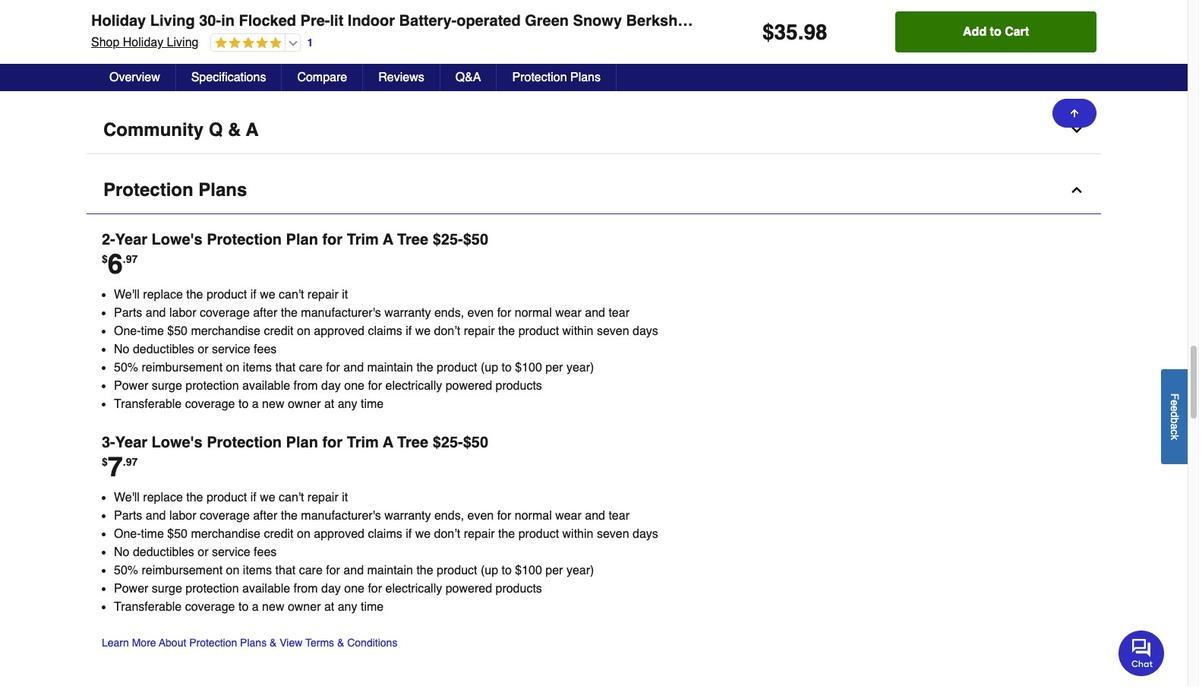 Task type: describe. For each thing, give the bounding box(es) containing it.
a inside button
[[1169, 424, 1181, 430]]

chevron down image
[[1070, 122, 1085, 138]]

reviews button
[[363, 64, 440, 91]]

cart
[[1005, 25, 1030, 39]]

green
[[525, 12, 569, 30]]

within for 6
[[563, 325, 594, 338]]

recommend
[[175, 53, 243, 67]]

about
[[159, 637, 186, 649]]

%
[[160, 53, 171, 67]]

tear for 7
[[609, 509, 630, 523]]

learn more about protection plans & view terms & conditions
[[102, 637, 398, 649]]

f e e d b a c k button
[[1162, 369, 1188, 464]]

reimbursement for 7
[[142, 564, 223, 578]]

plans for the bottommost protection plans button
[[199, 179, 247, 201]]

ends, for 7
[[434, 509, 464, 523]]

6
[[108, 249, 123, 280]]

powered for 7
[[446, 582, 492, 596]]

indoor
[[348, 12, 395, 30]]

approved for 7
[[314, 527, 365, 541]]

f
[[1169, 394, 1181, 400]]

one for 6
[[344, 379, 365, 393]]

transferable for 7
[[114, 600, 182, 614]]

don't for 7
[[434, 527, 461, 541]]

view
[[280, 637, 303, 649]]

parts for 6
[[114, 306, 142, 320]]

2-
[[102, 231, 115, 249]]

deductibles for 7
[[133, 546, 194, 559]]

surge for 6
[[152, 379, 182, 393]]

trim for 7
[[347, 434, 379, 451]]

service for 7
[[212, 546, 250, 559]]

we'll replace the product if we can't repair it parts and labor coverage after the manufacturer's warranty ends, even for normal wear and tear one-time $50 merchandise credit on approved claims if we don't repair the product within seven days no deductibles or service fees 50% reimbursement on items that care for and maintain the product (up to $100 per year) power surge protection available from day one for electrically powered products transferable coverage to a new owner at any time for 6
[[114, 288, 659, 411]]

battery-
[[399, 12, 457, 30]]

plan for 7
[[286, 434, 318, 451]]

$ 35 . 98
[[763, 20, 828, 44]]

more
[[132, 637, 156, 649]]

for inside "3-year lowe's protection plan for trim a tree $25-$50 $ 7 . 97"
[[322, 434, 343, 451]]

holiday living 30-in flocked pre-lit indoor battery-operated green snowy berkshire artificial christmas wreath
[[91, 12, 895, 30]]

we'll replace the product if we can't repair it parts and labor coverage after the manufacturer's warranty ends, even for normal wear and tear one-time $50 merchandise credit on approved claims if we don't repair the product within seven days no deductibles or service fees 50% reimbursement on items that care for and maintain the product (up to $100 per year) power surge protection available from day one for electrically powered products transferable coverage to a new owner at any time for 7
[[114, 491, 659, 614]]

labor for 6
[[169, 306, 196, 320]]

warranty for 6
[[385, 306, 431, 320]]

we'll for 6
[[114, 288, 140, 302]]

tree for 7
[[397, 434, 429, 451]]

wreath
[[844, 12, 895, 30]]

learn
[[102, 637, 129, 649]]

community q & a
[[103, 119, 259, 141]]

trim for 6
[[347, 231, 379, 249]]

100 % recommend this product
[[140, 53, 310, 67]]

specifications button
[[176, 64, 282, 91]]

$ for 6
[[102, 253, 108, 265]]

available for 6
[[242, 379, 290, 393]]

arrow up image
[[1069, 107, 1081, 119]]

normal for 7
[[515, 509, 552, 523]]

protection plans for the top protection plans button
[[512, 71, 601, 84]]

christmas
[[765, 12, 840, 30]]

a for 6
[[252, 397, 259, 411]]

flocked
[[239, 12, 296, 30]]

(up for 7
[[481, 564, 498, 578]]

surge for 7
[[152, 582, 182, 596]]

shop
[[91, 36, 120, 49]]

no for 7
[[114, 546, 129, 559]]

any for 6
[[338, 397, 357, 411]]

protection plans for the bottommost protection plans button
[[103, 179, 247, 201]]

add to cart button
[[896, 11, 1097, 52]]

1 horizontal spatial &
[[270, 637, 277, 649]]

100
[[140, 53, 160, 67]]

f e e d b a c k
[[1169, 394, 1181, 440]]

3-
[[102, 434, 115, 451]]

$25- for 7
[[433, 434, 463, 451]]

1 vertical spatial holiday
[[123, 36, 163, 49]]

one- for 6
[[114, 325, 141, 338]]

fees for 6
[[254, 343, 277, 356]]

terms
[[305, 637, 334, 649]]

k
[[1169, 435, 1181, 440]]

new for 7
[[262, 600, 284, 614]]

community
[[103, 119, 204, 141]]

one for 7
[[344, 582, 365, 596]]

add to cart
[[963, 25, 1030, 39]]

replace for 6
[[143, 288, 183, 302]]

that for 7
[[275, 564, 296, 578]]

a for 6
[[383, 231, 393, 249]]

powered for 6
[[446, 379, 492, 393]]

owner for 7
[[288, 600, 321, 614]]

manufacturer's for 6
[[301, 306, 381, 320]]

0 vertical spatial .
[[798, 20, 804, 44]]

available for 7
[[242, 582, 290, 596]]

one- for 7
[[114, 527, 141, 541]]

tear for 6
[[609, 306, 630, 320]]

claims for 7
[[368, 527, 402, 541]]

7
[[108, 451, 123, 483]]

50% for 6
[[114, 361, 138, 375]]

credit for 7
[[264, 527, 294, 541]]

plan for 6
[[286, 231, 318, 249]]

$100 for 7
[[515, 564, 542, 578]]

it for 7
[[342, 491, 348, 505]]

reviews
[[379, 71, 424, 84]]

artificial
[[700, 12, 761, 30]]

can't for 6
[[279, 288, 304, 302]]

we'll for 7
[[114, 491, 140, 505]]

d
[[1169, 412, 1181, 418]]

electrically for 6
[[386, 379, 442, 393]]

or for 6
[[198, 343, 209, 356]]

a for 7
[[383, 434, 393, 451]]

c
[[1169, 430, 1181, 435]]

q&a
[[456, 71, 481, 84]]

97 for 7
[[126, 456, 138, 468]]

5 stars image
[[212, 36, 282, 51]]

protection for 3-
[[207, 434, 282, 451]]

$100 for 6
[[515, 361, 542, 375]]

0 vertical spatial holiday
[[91, 12, 146, 30]]

b
[[1169, 418, 1181, 424]]

berkshire
[[626, 12, 697, 30]]

per for 6
[[546, 361, 563, 375]]

community q & a button
[[87, 107, 1102, 154]]

2 e from the top
[[1169, 406, 1181, 412]]

year) for 7
[[567, 564, 594, 578]]

ends, for 6
[[434, 306, 464, 320]]

any for 7
[[338, 600, 357, 614]]

q&a button
[[440, 64, 497, 91]]

2 horizontal spatial &
[[337, 637, 344, 649]]

after for 6
[[253, 306, 277, 320]]

warranty for 7
[[385, 509, 431, 523]]

overview button
[[94, 64, 176, 91]]

operated
[[457, 12, 521, 30]]

0 vertical spatial $
[[763, 20, 775, 44]]

credit for 6
[[264, 325, 294, 338]]

& inside button
[[228, 119, 241, 141]]



Task type: vqa. For each thing, say whether or not it's contained in the screenshot.
2nd Power from the top
yes



Task type: locate. For each thing, give the bounding box(es) containing it.
power for 7
[[114, 582, 148, 596]]

deductibles for 6
[[133, 343, 194, 356]]

care for 6
[[299, 361, 323, 375]]

year)
[[567, 361, 594, 375], [567, 564, 594, 578]]

year inside 2-year lowe's protection plan for trim a tree $25-$50 $ 6 . 97
[[115, 231, 147, 249]]

to inside button
[[990, 25, 1002, 39]]

trim inside "3-year lowe's protection plan for trim a tree $25-$50 $ 7 . 97"
[[347, 434, 379, 451]]

lit
[[330, 12, 344, 30]]

protection plans button down community q & a button at the top of the page
[[87, 167, 1102, 214]]

1 care from the top
[[299, 361, 323, 375]]

1 transferable from the top
[[114, 397, 182, 411]]

2 seven from the top
[[597, 527, 629, 541]]

1 don't from the top
[[434, 325, 461, 338]]

credit
[[264, 325, 294, 338], [264, 527, 294, 541]]

from up terms
[[294, 582, 318, 596]]

0 vertical spatial maintain
[[367, 361, 413, 375]]

$25- inside "3-year lowe's protection plan for trim a tree $25-$50 $ 7 . 97"
[[433, 434, 463, 451]]

$25-
[[433, 231, 463, 249], [433, 434, 463, 451]]

protection inside 2-year lowe's protection plan for trim a tree $25-$50 $ 6 . 97
[[207, 231, 282, 249]]

1 year) from the top
[[567, 361, 594, 375]]

.
[[798, 20, 804, 44], [123, 253, 126, 265], [123, 456, 126, 468]]

2 vertical spatial a
[[252, 600, 259, 614]]

2 or from the top
[[198, 546, 209, 559]]

at up terms
[[324, 600, 334, 614]]

power up more
[[114, 582, 148, 596]]

1 trim from the top
[[347, 231, 379, 249]]

98
[[804, 20, 828, 44]]

1 vertical spatial deductibles
[[133, 546, 194, 559]]

conditions
[[347, 637, 398, 649]]

shop holiday living
[[91, 36, 199, 49]]

a inside button
[[246, 119, 259, 141]]

plan inside "3-year lowe's protection plan for trim a tree $25-$50 $ 7 . 97"
[[286, 434, 318, 451]]

1 vertical spatial replace
[[143, 491, 183, 505]]

1 vertical spatial year
[[115, 434, 147, 451]]

1 vertical spatial lowe's
[[152, 434, 203, 451]]

1 $25- from the top
[[433, 231, 463, 249]]

1 available from the top
[[242, 379, 290, 393]]

transferable up 3-
[[114, 397, 182, 411]]

1 vertical spatial available
[[242, 582, 290, 596]]

service for 6
[[212, 343, 250, 356]]

any up conditions at the left bottom of page
[[338, 600, 357, 614]]

protection plans down community q & a
[[103, 179, 247, 201]]

can't for 7
[[279, 491, 304, 505]]

plans for the top protection plans button
[[571, 71, 601, 84]]

1 we'll from the top
[[114, 288, 140, 302]]

0 vertical spatial power
[[114, 379, 148, 393]]

add
[[963, 25, 987, 39]]

0 horizontal spatial &
[[228, 119, 241, 141]]

$ down 3-
[[102, 456, 108, 468]]

97 right 7
[[126, 456, 138, 468]]

1 vertical spatial living
[[167, 36, 199, 49]]

day
[[321, 379, 341, 393], [321, 582, 341, 596]]

2 one- from the top
[[114, 527, 141, 541]]

transferable
[[114, 397, 182, 411], [114, 600, 182, 614]]

0 vertical spatial no
[[114, 343, 129, 356]]

reimbursement for 6
[[142, 361, 223, 375]]

1 manufacturer's from the top
[[301, 306, 381, 320]]

0 vertical spatial per
[[546, 361, 563, 375]]

2 deductibles from the top
[[133, 546, 194, 559]]

2 we'll replace the product if we can't repair it parts and labor coverage after the manufacturer's warranty ends, even for normal wear and tear one-time $50 merchandise credit on approved claims if we don't repair the product within seven days no deductibles or service fees 50% reimbursement on items that care for and maintain the product (up to $100 per year) power surge protection available from day one for electrically powered products transferable coverage to a new owner at any time from the top
[[114, 491, 659, 614]]

products for 7
[[496, 582, 542, 596]]

a up learn more about protection plans & view terms & conditions
[[252, 600, 259, 614]]

2 can't from the top
[[279, 491, 304, 505]]

overview
[[109, 71, 160, 84]]

transferable for 6
[[114, 397, 182, 411]]

1 we'll replace the product if we can't repair it parts and labor coverage after the manufacturer's warranty ends, even for normal wear and tear one-time $50 merchandise credit on approved claims if we don't repair the product within seven days no deductibles or service fees 50% reimbursement on items that care for and maintain the product (up to $100 per year) power surge protection available from day one for electrically powered products transferable coverage to a new owner at any time from the top
[[114, 288, 659, 411]]

living up "%"
[[167, 36, 199, 49]]

0 vertical spatial at
[[324, 397, 334, 411]]

0 vertical spatial (up
[[481, 361, 498, 375]]

plan inside 2-year lowe's protection plan for trim a tree $25-$50 $ 6 . 97
[[286, 231, 318, 249]]

2 vertical spatial $
[[102, 456, 108, 468]]

0 horizontal spatial protection plans
[[103, 179, 247, 201]]

0 vertical spatial claims
[[368, 325, 402, 338]]

snowy
[[573, 12, 622, 30]]

days for 7
[[633, 527, 659, 541]]

1 parts from the top
[[114, 306, 142, 320]]

1 vertical spatial plan
[[286, 434, 318, 451]]

protection plans down green
[[512, 71, 601, 84]]

deductibles
[[133, 343, 194, 356], [133, 546, 194, 559]]

(up for 6
[[481, 361, 498, 375]]

power up 3-
[[114, 379, 148, 393]]

1 vertical spatial .
[[123, 253, 126, 265]]

plans up community q & a button at the top of the page
[[571, 71, 601, 84]]

0 vertical spatial seven
[[597, 325, 629, 338]]

0 vertical spatial 50%
[[114, 361, 138, 375]]

e up b at bottom right
[[1169, 406, 1181, 412]]

we'll down 7
[[114, 491, 140, 505]]

can't down "3-year lowe's protection plan for trim a tree $25-$50 $ 7 . 97"
[[279, 491, 304, 505]]

1 merchandise from the top
[[191, 325, 261, 338]]

labor
[[169, 306, 196, 320], [169, 509, 196, 523]]

1 vertical spatial power
[[114, 582, 148, 596]]

2 manufacturer's from the top
[[301, 509, 381, 523]]

within for 7
[[563, 527, 594, 541]]

1 vertical spatial any
[[338, 600, 357, 614]]

e
[[1169, 400, 1181, 406], [1169, 406, 1181, 412]]

2 tree from the top
[[397, 434, 429, 451]]

trim
[[347, 231, 379, 249], [347, 434, 379, 451]]

1 vertical spatial we'll replace the product if we can't repair it parts and labor coverage after the manufacturer's warranty ends, even for normal wear and tear one-time $50 merchandise credit on approved claims if we don't repair the product within seven days no deductibles or service fees 50% reimbursement on items that care for and maintain the product (up to $100 per year) power surge protection available from day one for electrically powered products transferable coverage to a new owner at any time
[[114, 491, 659, 614]]

$ right artificial
[[763, 20, 775, 44]]

2 merchandise from the top
[[191, 527, 261, 541]]

2 credit from the top
[[264, 527, 294, 541]]

year) for 6
[[567, 361, 594, 375]]

2 service from the top
[[212, 546, 250, 559]]

at up "3-year lowe's protection plan for trim a tree $25-$50 $ 7 . 97"
[[324, 397, 334, 411]]

1 approved from the top
[[314, 325, 365, 338]]

tree inside "3-year lowe's protection plan for trim a tree $25-$50 $ 7 . 97"
[[397, 434, 429, 451]]

approved
[[314, 325, 365, 338], [314, 527, 365, 541]]

replace
[[143, 288, 183, 302], [143, 491, 183, 505]]

0 vertical spatial transferable
[[114, 397, 182, 411]]

1 one- from the top
[[114, 325, 141, 338]]

if
[[251, 288, 257, 302], [406, 325, 412, 338], [251, 491, 257, 505], [406, 527, 412, 541]]

1 tear from the top
[[609, 306, 630, 320]]

. for 6
[[123, 253, 126, 265]]

1 e from the top
[[1169, 400, 1181, 406]]

$50
[[463, 231, 489, 249], [167, 325, 188, 338], [463, 434, 489, 451], [167, 527, 188, 541]]

0 vertical spatial plan
[[286, 231, 318, 249]]

manufacturer's for 7
[[301, 509, 381, 523]]

1 per from the top
[[546, 361, 563, 375]]

1 or from the top
[[198, 343, 209, 356]]

2 claims from the top
[[368, 527, 402, 541]]

1 reimbursement from the top
[[142, 361, 223, 375]]

we'll down 6
[[114, 288, 140, 302]]

97 inside 2-year lowe's protection plan for trim a tree $25-$50 $ 6 . 97
[[126, 253, 138, 265]]

0 vertical spatial it
[[342, 288, 348, 302]]

lowe's right 6
[[152, 231, 203, 249]]

merchandise for 6
[[191, 325, 261, 338]]

1 from from the top
[[294, 379, 318, 393]]

1 vertical spatial protection plans
[[103, 179, 247, 201]]

$50 inside "3-year lowe's protection plan for trim a tree $25-$50 $ 7 . 97"
[[463, 434, 489, 451]]

owner
[[288, 397, 321, 411], [288, 600, 321, 614]]

merchandise
[[191, 325, 261, 338], [191, 527, 261, 541]]

lowe's inside 2-year lowe's protection plan for trim a tree $25-$50 $ 6 . 97
[[152, 231, 203, 249]]

1 vertical spatial no
[[114, 546, 129, 559]]

the
[[186, 288, 203, 302], [281, 306, 298, 320], [498, 325, 515, 338], [417, 361, 434, 375], [186, 491, 203, 505], [281, 509, 298, 523], [498, 527, 515, 541], [417, 564, 434, 578]]

1 day from the top
[[321, 379, 341, 393]]

1 ends, from the top
[[434, 306, 464, 320]]

1 vertical spatial from
[[294, 582, 318, 596]]

0 vertical spatial service
[[212, 343, 250, 356]]

97 inside "3-year lowe's protection plan for trim a tree $25-$50 $ 7 . 97"
[[126, 456, 138, 468]]

power for 6
[[114, 379, 148, 393]]

at for 7
[[324, 600, 334, 614]]

compare button
[[282, 64, 363, 91]]

new up "3-year lowe's protection plan for trim a tree $25-$50 $ 7 . 97"
[[262, 397, 284, 411]]

per
[[546, 361, 563, 375], [546, 564, 563, 578]]

no
[[114, 343, 129, 356], [114, 546, 129, 559]]

after down 2-year lowe's protection plan for trim a tree $25-$50 $ 6 . 97
[[253, 306, 277, 320]]

2 (up from the top
[[481, 564, 498, 578]]

don't
[[434, 325, 461, 338], [434, 527, 461, 541]]

holiday up 100
[[123, 36, 163, 49]]

chevron up image
[[1070, 182, 1085, 198]]

1 vertical spatial tear
[[609, 509, 630, 523]]

1 vertical spatial we'll
[[114, 491, 140, 505]]

after for 7
[[253, 509, 277, 523]]

that
[[275, 361, 296, 375], [275, 564, 296, 578]]

1 labor from the top
[[169, 306, 196, 320]]

0 vertical spatial one
[[344, 379, 365, 393]]

owner up view
[[288, 600, 321, 614]]

$ down 2-
[[102, 253, 108, 265]]

a inside 2-year lowe's protection plan for trim a tree $25-$50 $ 6 . 97
[[383, 231, 393, 249]]

0 vertical spatial merchandise
[[191, 325, 261, 338]]

1 within from the top
[[563, 325, 594, 338]]

2 wear from the top
[[555, 509, 582, 523]]

1 maintain from the top
[[367, 361, 413, 375]]

care for 7
[[299, 564, 323, 578]]

new up view
[[262, 600, 284, 614]]

products
[[496, 379, 542, 393], [496, 582, 542, 596]]

protection plans button
[[497, 64, 617, 91], [87, 167, 1102, 214]]

0 vertical spatial any
[[338, 397, 357, 411]]

maintain for 7
[[367, 564, 413, 578]]

1 vertical spatial fees
[[254, 546, 277, 559]]

maintain
[[367, 361, 413, 375], [367, 564, 413, 578]]

1 97 from the top
[[126, 253, 138, 265]]

claims for 6
[[368, 325, 402, 338]]

&
[[228, 119, 241, 141], [270, 637, 277, 649], [337, 637, 344, 649]]

2 lowe's from the top
[[152, 434, 203, 451]]

30-
[[199, 12, 221, 30]]

can't
[[279, 288, 304, 302], [279, 491, 304, 505]]

protection
[[512, 71, 567, 84], [103, 179, 193, 201], [207, 231, 282, 249], [207, 434, 282, 451], [189, 637, 237, 649]]

day for 7
[[321, 582, 341, 596]]

product
[[269, 53, 310, 67], [207, 288, 247, 302], [519, 325, 559, 338], [437, 361, 477, 375], [207, 491, 247, 505], [519, 527, 559, 541], [437, 564, 477, 578]]

0 vertical spatial items
[[243, 361, 272, 375]]

0 vertical spatial tear
[[609, 306, 630, 320]]

tree inside 2-year lowe's protection plan for trim a tree $25-$50 $ 6 . 97
[[397, 231, 429, 249]]

2 trim from the top
[[347, 434, 379, 451]]

powered
[[446, 379, 492, 393], [446, 582, 492, 596]]

holiday
[[91, 12, 146, 30], [123, 36, 163, 49]]

1 vertical spatial transferable
[[114, 600, 182, 614]]

day for 6
[[321, 379, 341, 393]]

plans left view
[[240, 637, 267, 649]]

a up "3-year lowe's protection plan for trim a tree $25-$50 $ 7 . 97"
[[252, 397, 259, 411]]

2 per from the top
[[546, 564, 563, 578]]

one- down 7
[[114, 527, 141, 541]]

0 vertical spatial living
[[150, 12, 195, 30]]

1 vertical spatial warranty
[[385, 509, 431, 523]]

2 owner from the top
[[288, 600, 321, 614]]

protection inside "3-year lowe's protection plan for trim a tree $25-$50 $ 7 . 97"
[[207, 434, 282, 451]]

1 $100 from the top
[[515, 361, 542, 375]]

products for 6
[[496, 379, 542, 393]]

1 vertical spatial even
[[468, 509, 494, 523]]

1 replace from the top
[[143, 288, 183, 302]]

pre-
[[301, 12, 330, 30]]

owner up "3-year lowe's protection plan for trim a tree $25-$50 $ 7 . 97"
[[288, 397, 321, 411]]

1 it from the top
[[342, 288, 348, 302]]

0 vertical spatial that
[[275, 361, 296, 375]]

0 vertical spatial can't
[[279, 288, 304, 302]]

1 vertical spatial $25-
[[433, 434, 463, 451]]

1 products from the top
[[496, 379, 542, 393]]

parts down 7
[[114, 509, 142, 523]]

even for 7
[[468, 509, 494, 523]]

1 protection from the top
[[186, 379, 239, 393]]

2 powered from the top
[[446, 582, 492, 596]]

2 transferable from the top
[[114, 600, 182, 614]]

1 vertical spatial items
[[243, 564, 272, 578]]

1 vertical spatial protection plans button
[[87, 167, 1102, 214]]

living up shop holiday living
[[150, 12, 195, 30]]

2 year) from the top
[[567, 564, 594, 578]]

50% for 7
[[114, 564, 138, 578]]

2 electrically from the top
[[386, 582, 442, 596]]

1 vertical spatial one
[[344, 582, 365, 596]]

2 care from the top
[[299, 564, 323, 578]]

2 products from the top
[[496, 582, 542, 596]]

it
[[342, 288, 348, 302], [342, 491, 348, 505]]

0 vertical spatial after
[[253, 306, 277, 320]]

2 from from the top
[[294, 582, 318, 596]]

year inside "3-year lowe's protection plan for trim a tree $25-$50 $ 7 . 97"
[[115, 434, 147, 451]]

can't down 2-year lowe's protection plan for trim a tree $25-$50 $ 6 . 97
[[279, 288, 304, 302]]

1 vertical spatial it
[[342, 491, 348, 505]]

1 claims from the top
[[368, 325, 402, 338]]

1 that from the top
[[275, 361, 296, 375]]

electrically for 7
[[386, 582, 442, 596]]

2 50% from the top
[[114, 564, 138, 578]]

at for 6
[[324, 397, 334, 411]]

0 vertical spatial replace
[[143, 288, 183, 302]]

& right terms
[[337, 637, 344, 649]]

$50 inside 2-year lowe's protection plan for trim a tree $25-$50 $ 6 . 97
[[463, 231, 489, 249]]

. inside 2-year lowe's protection plan for trim a tree $25-$50 $ 6 . 97
[[123, 253, 126, 265]]

surge
[[152, 379, 182, 393], [152, 582, 182, 596]]

$ for 7
[[102, 456, 108, 468]]

for inside 2-year lowe's protection plan for trim a tree $25-$50 $ 6 . 97
[[322, 231, 343, 249]]

seven for 7
[[597, 527, 629, 541]]

claims
[[368, 325, 402, 338], [368, 527, 402, 541]]

specifications
[[191, 71, 266, 84]]

1 fees from the top
[[254, 343, 277, 356]]

$25- inside 2-year lowe's protection plan for trim a tree $25-$50 $ 6 . 97
[[433, 231, 463, 249]]

labor for 7
[[169, 509, 196, 523]]

e up d
[[1169, 400, 1181, 406]]

1 vertical spatial maintain
[[367, 564, 413, 578]]

97 right 6
[[126, 253, 138, 265]]

1 warranty from the top
[[385, 306, 431, 320]]

0 vertical spatial deductibles
[[133, 343, 194, 356]]

living
[[150, 12, 195, 30], [167, 36, 199, 49]]

merchandise for 7
[[191, 527, 261, 541]]

plans down q
[[199, 179, 247, 201]]

protection for 2-
[[207, 231, 282, 249]]

2 vertical spatial plans
[[240, 637, 267, 649]]

3-year lowe's protection plan for trim a tree $25-$50 $ 7 . 97
[[102, 434, 489, 483]]

a for 7
[[252, 600, 259, 614]]

1 can't from the top
[[279, 288, 304, 302]]

1 vertical spatial care
[[299, 564, 323, 578]]

year for 7
[[115, 434, 147, 451]]

2 reimbursement from the top
[[142, 564, 223, 578]]

0 vertical spatial we'll
[[114, 288, 140, 302]]

1 lowe's from the top
[[152, 231, 203, 249]]

days for 6
[[633, 325, 659, 338]]

protection plans button down green
[[497, 64, 617, 91]]

0 vertical spatial year)
[[567, 361, 594, 375]]

2 normal from the top
[[515, 509, 552, 523]]

chat invite button image
[[1119, 630, 1165, 676]]

lowe's inside "3-year lowe's protection plan for trim a tree $25-$50 $ 7 . 97"
[[152, 434, 203, 451]]

1 50% from the top
[[114, 361, 138, 375]]

one- down 6
[[114, 325, 141, 338]]

transferable up more
[[114, 600, 182, 614]]

1 surge from the top
[[152, 379, 182, 393]]

lowe's for 7
[[152, 434, 203, 451]]

new for 6
[[262, 397, 284, 411]]

it down "3-year lowe's protection plan for trim a tree $25-$50 $ 7 . 97"
[[342, 491, 348, 505]]

replace for 7
[[143, 491, 183, 505]]

1 vertical spatial a
[[383, 231, 393, 249]]

1 electrically from the top
[[386, 379, 442, 393]]

0 vertical spatial manufacturer's
[[301, 306, 381, 320]]

parts down 6
[[114, 306, 142, 320]]

0 vertical spatial approved
[[314, 325, 365, 338]]

seven for 6
[[597, 325, 629, 338]]

1 vertical spatial products
[[496, 582, 542, 596]]

2 that from the top
[[275, 564, 296, 578]]

0 vertical spatial wear
[[555, 306, 582, 320]]

1 any from the top
[[338, 397, 357, 411]]

2 it from the top
[[342, 491, 348, 505]]

2 at from the top
[[324, 600, 334, 614]]

it for 6
[[342, 288, 348, 302]]

1 vertical spatial labor
[[169, 509, 196, 523]]

trim inside 2-year lowe's protection plan for trim a tree $25-$50 $ 6 . 97
[[347, 231, 379, 249]]

we
[[260, 288, 276, 302], [415, 325, 431, 338], [260, 491, 276, 505], [415, 527, 431, 541]]

1
[[307, 36, 313, 48]]

after
[[253, 306, 277, 320], [253, 509, 277, 523]]

1 vertical spatial claims
[[368, 527, 402, 541]]

2 after from the top
[[253, 509, 277, 523]]

2 approved from the top
[[314, 527, 365, 541]]

or
[[198, 343, 209, 356], [198, 546, 209, 559]]

days
[[633, 325, 659, 338], [633, 527, 659, 541]]

manufacturer's down "3-year lowe's protection plan for trim a tree $25-$50 $ 7 . 97"
[[301, 509, 381, 523]]

even for 6
[[468, 306, 494, 320]]

approved for 6
[[314, 325, 365, 338]]

0 vertical spatial protection plans
[[512, 71, 601, 84]]

0 vertical spatial $100
[[515, 361, 542, 375]]

1 seven from the top
[[597, 325, 629, 338]]

this
[[247, 53, 266, 67]]

97
[[126, 253, 138, 265], [126, 456, 138, 468]]

lowe's for 6
[[152, 231, 203, 249]]

1 vertical spatial protection
[[186, 582, 239, 596]]

after down "3-year lowe's protection plan for trim a tree $25-$50 $ 7 . 97"
[[253, 509, 277, 523]]

& right q
[[228, 119, 241, 141]]

0 vertical spatial days
[[633, 325, 659, 338]]

compare
[[297, 71, 347, 84]]

it down 2-year lowe's protection plan for trim a tree $25-$50 $ 6 . 97
[[342, 288, 348, 302]]

learn more about protection plans & view terms & conditions link
[[102, 635, 398, 650]]

per for 7
[[546, 564, 563, 578]]

0 vertical spatial protection plans button
[[497, 64, 617, 91]]

owner for 6
[[288, 397, 321, 411]]

1 even from the top
[[468, 306, 494, 320]]

2 97 from the top
[[126, 456, 138, 468]]

0 vertical spatial credit
[[264, 325, 294, 338]]

a
[[252, 397, 259, 411], [1169, 424, 1181, 430], [252, 600, 259, 614]]

any
[[338, 397, 357, 411], [338, 600, 357, 614]]

35
[[775, 20, 798, 44]]

0 vertical spatial even
[[468, 306, 494, 320]]

0 vertical spatial we'll replace the product if we can't repair it parts and labor coverage after the manufacturer's warranty ends, even for normal wear and tear one-time $50 merchandise credit on approved claims if we don't repair the product within seven days no deductibles or service fees 50% reimbursement on items that care for and maintain the product (up to $100 per year) power surge protection available from day one for electrically powered products transferable coverage to a new owner at any time
[[114, 288, 659, 411]]

1 vertical spatial 50%
[[114, 564, 138, 578]]

manufacturer's down 2-year lowe's protection plan for trim a tree $25-$50 $ 6 . 97
[[301, 306, 381, 320]]

2 power from the top
[[114, 582, 148, 596]]

1 vertical spatial 97
[[126, 456, 138, 468]]

from
[[294, 379, 318, 393], [294, 582, 318, 596]]

1 power from the top
[[114, 379, 148, 393]]

1 owner from the top
[[288, 397, 321, 411]]

2 $25- from the top
[[433, 434, 463, 451]]

0 vertical spatial a
[[252, 397, 259, 411]]

lowe's right 7
[[152, 434, 203, 451]]

1 at from the top
[[324, 397, 334, 411]]

manufacturer's
[[301, 306, 381, 320], [301, 509, 381, 523]]

2 don't from the top
[[434, 527, 461, 541]]

q
[[209, 119, 223, 141]]

1 days from the top
[[633, 325, 659, 338]]

1 vertical spatial (up
[[481, 564, 498, 578]]

0 vertical spatial day
[[321, 379, 341, 393]]

0 vertical spatial new
[[262, 397, 284, 411]]

repair
[[308, 288, 339, 302], [464, 325, 495, 338], [308, 491, 339, 505], [464, 527, 495, 541]]

1 vertical spatial can't
[[279, 491, 304, 505]]

items for 7
[[243, 564, 272, 578]]

1 vertical spatial year)
[[567, 564, 594, 578]]

1 deductibles from the top
[[133, 343, 194, 356]]

a inside "3-year lowe's protection plan for trim a tree $25-$50 $ 7 . 97"
[[383, 434, 393, 451]]

2 warranty from the top
[[385, 509, 431, 523]]

ends,
[[434, 306, 464, 320], [434, 509, 464, 523]]

holiday up shop
[[91, 12, 146, 30]]

1 wear from the top
[[555, 306, 582, 320]]

time
[[141, 325, 164, 338], [361, 397, 384, 411], [141, 527, 164, 541], [361, 600, 384, 614]]

2 surge from the top
[[152, 582, 182, 596]]

year for 6
[[115, 231, 147, 249]]

a up k at the bottom
[[1169, 424, 1181, 430]]

1 vertical spatial that
[[275, 564, 296, 578]]

normal
[[515, 306, 552, 320], [515, 509, 552, 523]]

items for 6
[[243, 361, 272, 375]]

1 tree from the top
[[397, 231, 429, 249]]

2 even from the top
[[468, 509, 494, 523]]

0 vertical spatial lowe's
[[152, 231, 203, 249]]

1 vertical spatial service
[[212, 546, 250, 559]]

0 vertical spatial $25-
[[433, 231, 463, 249]]

maintain for 6
[[367, 361, 413, 375]]

1 vertical spatial seven
[[597, 527, 629, 541]]

2 $100 from the top
[[515, 564, 542, 578]]

0 vertical spatial tree
[[397, 231, 429, 249]]

. for 7
[[123, 456, 126, 468]]

1 (up from the top
[[481, 361, 498, 375]]

$ inside 2-year lowe's protection plan for trim a tree $25-$50 $ 6 . 97
[[102, 253, 108, 265]]

$ inside "3-year lowe's protection plan for trim a tree $25-$50 $ 7 . 97"
[[102, 456, 108, 468]]

2 vertical spatial .
[[123, 456, 126, 468]]

1 vertical spatial don't
[[434, 527, 461, 541]]

tree
[[397, 231, 429, 249], [397, 434, 429, 451]]

2 available from the top
[[242, 582, 290, 596]]

protection plans
[[512, 71, 601, 84], [103, 179, 247, 201]]

parts for 7
[[114, 509, 142, 523]]

fees
[[254, 343, 277, 356], [254, 546, 277, 559]]

1 vertical spatial wear
[[555, 509, 582, 523]]

0 vertical spatial within
[[563, 325, 594, 338]]

warranty
[[385, 306, 431, 320], [385, 509, 431, 523]]

protection for learn
[[189, 637, 237, 649]]

0 vertical spatial normal
[[515, 306, 552, 320]]

$25- for 6
[[433, 231, 463, 249]]

wear
[[555, 306, 582, 320], [555, 509, 582, 523]]

1 vertical spatial day
[[321, 582, 341, 596]]

0 vertical spatial don't
[[434, 325, 461, 338]]

from up "3-year lowe's protection plan for trim a tree $25-$50 $ 7 . 97"
[[294, 379, 318, 393]]

wear for 7
[[555, 509, 582, 523]]

& left view
[[270, 637, 277, 649]]

2 within from the top
[[563, 527, 594, 541]]

0 vertical spatial reimbursement
[[142, 361, 223, 375]]

normal for 6
[[515, 306, 552, 320]]

. inside "3-year lowe's protection plan for trim a tree $25-$50 $ 7 . 97"
[[123, 456, 126, 468]]

1 year from the top
[[115, 231, 147, 249]]

tree for 6
[[397, 231, 429, 249]]

0 vertical spatial warranty
[[385, 306, 431, 320]]

$
[[763, 20, 775, 44], [102, 253, 108, 265], [102, 456, 108, 468]]

1 no from the top
[[114, 343, 129, 356]]

that for 6
[[275, 361, 296, 375]]

1 new from the top
[[262, 397, 284, 411]]

in
[[221, 12, 235, 30]]

protection for 6
[[186, 379, 239, 393]]

0 vertical spatial owner
[[288, 397, 321, 411]]

any up "3-year lowe's protection plan for trim a tree $25-$50 $ 7 . 97"
[[338, 397, 357, 411]]

1 vertical spatial new
[[262, 600, 284, 614]]

2 year from the top
[[115, 434, 147, 451]]

2-year lowe's protection plan for trim a tree $25-$50 $ 6 . 97
[[102, 231, 489, 280]]

2 maintain from the top
[[367, 564, 413, 578]]



